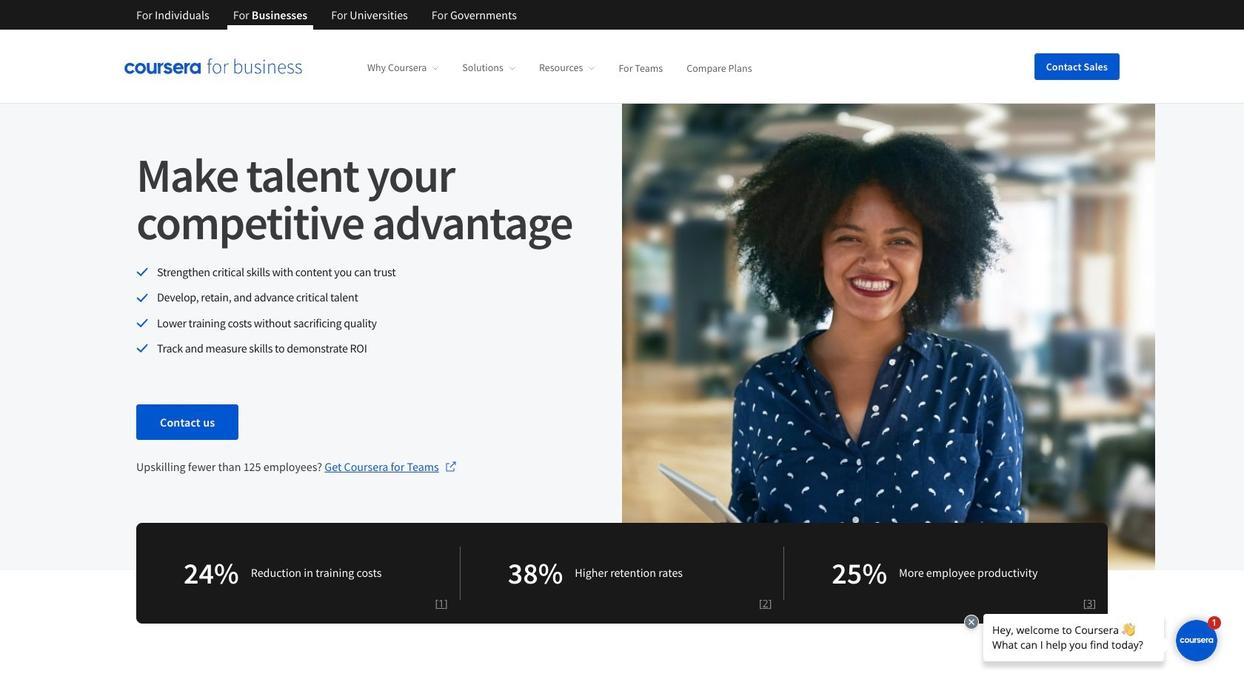 Task type: locate. For each thing, give the bounding box(es) containing it.
banner navigation
[[124, 0, 529, 30]]

coursera for business image
[[124, 59, 302, 74]]



Task type: vqa. For each thing, say whether or not it's contained in the screenshot.
Week 6 week
no



